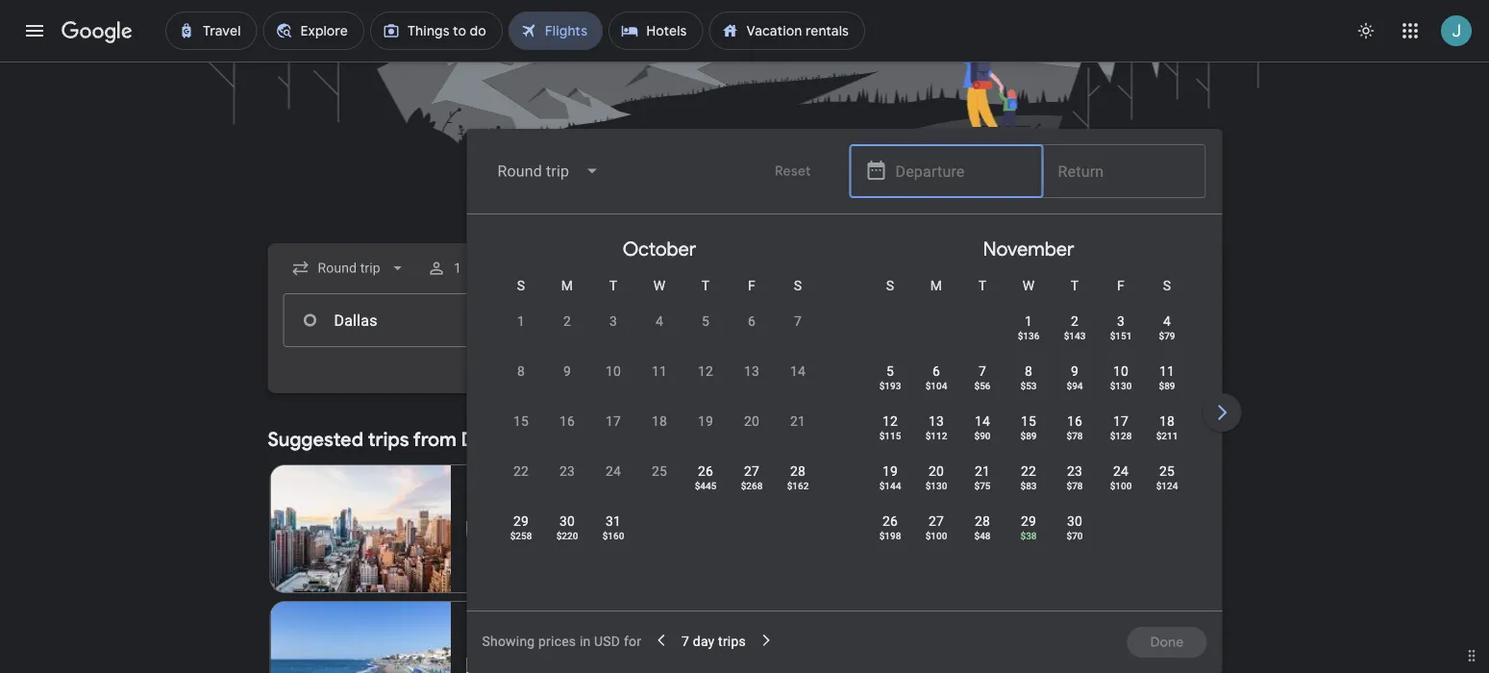 Task type: describe. For each thing, give the bounding box(es) containing it.
$100 for 24
[[1110, 480, 1132, 491]]

explore destinations
[[1069, 431, 1199, 448]]

, 70 us dollars element
[[1067, 530, 1083, 542]]

tue, nov 7 element
[[979, 362, 986, 381]]

flights
[[667, 140, 823, 208]]

1 button
[[498, 312, 544, 358]]

7 button
[[775, 312, 821, 358]]

suggested
[[268, 427, 364, 452]]

, 38 us dollars element
[[1020, 530, 1037, 542]]

jan
[[467, 638, 489, 654]]

15 $89
[[1020, 413, 1037, 441]]

29 $38
[[1020, 513, 1037, 542]]

19 for 19
[[698, 413, 713, 429]]

0 vertical spatial departure text field
[[896, 145, 1029, 197]]

25 $124
[[1156, 463, 1178, 491]]

$75
[[974, 480, 991, 491]]

4 s from the left
[[1163, 277, 1171, 293]]

3 s from the left
[[886, 277, 894, 293]]

15 button
[[498, 412, 544, 458]]

16 for 16
[[559, 413, 575, 429]]

explore destinations button
[[1046, 424, 1222, 455]]

october row group
[[475, 222, 844, 603]]

16 for 16 $78
[[1067, 413, 1083, 429]]

31 $160
[[602, 513, 624, 542]]

8 $53
[[1020, 363, 1037, 391]]

22 for 22 $83
[[1021, 463, 1036, 479]]

2 for 2
[[563, 313, 571, 329]]

11 for 11
[[652, 363, 667, 379]]

23 button
[[544, 462, 590, 508]]

24 for 24
[[605, 463, 621, 479]]

wed, oct 18 element
[[652, 412, 667, 431]]

15 for 15
[[513, 413, 529, 429]]

wed, nov 1 element
[[1025, 312, 1033, 331]]

, 100 us dollars element for 24
[[1110, 480, 1132, 491]]

4 button
[[636, 312, 682, 358]]

14 button
[[775, 362, 821, 408]]

sat, nov 18 element
[[1159, 412, 1175, 431]]

sun, nov 26 element
[[882, 512, 898, 531]]

$160
[[602, 530, 624, 542]]

mon, nov 27 element
[[929, 512, 944, 531]]

$38
[[1020, 530, 1037, 542]]

destinations
[[1120, 431, 1199, 448]]

Flight search field
[[252, 129, 1490, 673]]

sat, nov 4 element
[[1163, 312, 1171, 331]]

1 inside 1 $136
[[1025, 313, 1033, 329]]

1 inside button
[[517, 313, 525, 329]]

6 for 6
[[748, 313, 756, 329]]

dallas
[[461, 427, 514, 452]]

11 for 11 $89
[[1159, 363, 1175, 379]]

$90
[[974, 430, 991, 441]]

$136
[[1018, 330, 1040, 341]]

min
[[600, 521, 623, 537]]

$162
[[787, 480, 809, 491]]

$112
[[925, 430, 947, 441]]

9 button
[[544, 362, 590, 408]]

29 for 29 $38
[[1021, 513, 1036, 529]]

sat, oct 14 element
[[790, 362, 806, 381]]

$79
[[1159, 330, 1175, 341]]

wed, nov 22 element
[[1021, 462, 1036, 481]]

11 button
[[636, 362, 682, 408]]

8 button
[[498, 362, 544, 408]]

$130 for 20
[[925, 480, 947, 491]]

row containing 29
[[498, 503, 636, 558]]

Return text field
[[1058, 145, 1191, 197]]

28 $162
[[787, 463, 809, 491]]

november row group
[[844, 222, 1213, 603]]

row containing 5
[[867, 353, 1190, 408]]

21 button
[[775, 412, 821, 458]]

search
[[736, 383, 780, 400]]

wed, nov 8 element
[[1025, 362, 1033, 381]]

w for october
[[653, 277, 665, 293]]

20 for 20 $130
[[929, 463, 944, 479]]

26 for 26 $445
[[698, 463, 713, 479]]

sat, oct 7 element
[[794, 312, 802, 331]]

5 for 5 $193
[[886, 363, 894, 379]]

30 for 30 $70
[[1067, 513, 1083, 529]]

, 162 us dollars element
[[787, 480, 809, 491]]

tue, nov 14 element
[[975, 412, 990, 431]]

sun, nov 12 element
[[882, 412, 898, 431]]

$144
[[879, 480, 901, 491]]

$94
[[1067, 380, 1083, 391]]

frontier image for new
[[467, 521, 482, 537]]

m for october
[[561, 277, 573, 293]]

27 for 27 $100
[[929, 513, 944, 529]]

$104
[[925, 380, 947, 391]]

$83
[[1020, 480, 1037, 491]]

, 220 us dollars element
[[556, 530, 578, 542]]

26 $445
[[695, 463, 716, 491]]

2 $143
[[1064, 313, 1086, 341]]

12 $115
[[879, 413, 901, 441]]

, 112 us dollars element
[[925, 430, 947, 441]]

november
[[983, 237, 1074, 261]]

11 $89
[[1159, 363, 1175, 391]]

sun, oct 8 element
[[517, 362, 525, 381]]

wed, oct 25 element
[[652, 462, 667, 481]]

3 hr 19 min
[[554, 521, 623, 537]]

4 – 11
[[494, 502, 532, 517]]

9 $94
[[1067, 363, 1083, 391]]

5 button
[[682, 312, 729, 358]]

29 $258
[[510, 513, 532, 542]]

wed, oct 4 element
[[655, 312, 663, 331]]

sat, oct 28 element
[[790, 462, 806, 481]]

10 for 10 $130
[[1113, 363, 1129, 379]]

23 $78
[[1067, 463, 1083, 491]]

thu, nov 23 element
[[1067, 462, 1083, 481]]

sat, nov 11 element
[[1159, 362, 1175, 381]]

, 89 us dollars element for 11
[[1159, 380, 1175, 391]]

tue, oct 10 element
[[605, 362, 621, 381]]

thu, nov 2 element
[[1071, 312, 1079, 331]]

23 for 23 $78
[[1067, 463, 1083, 479]]

, 268 us dollars element
[[741, 480, 763, 491]]

21 for 21 $75
[[975, 463, 990, 479]]

27 $100
[[925, 513, 947, 542]]

5 for 5
[[702, 313, 709, 329]]

14 $90
[[974, 413, 991, 441]]

orlando
[[467, 617, 526, 637]]

search button
[[694, 372, 796, 411]]

$78 for 16
[[1067, 430, 1083, 441]]

, 211 us dollars element
[[1156, 430, 1178, 441]]

8 for 8
[[517, 363, 525, 379]]

w for november
[[1023, 277, 1035, 293]]

3 $151
[[1110, 313, 1132, 341]]

mon, oct 30 element
[[559, 512, 575, 531]]

25 for 25 $124
[[1159, 463, 1175, 479]]

sun, oct 22 element
[[513, 462, 529, 481]]

, 160 us dollars element
[[602, 530, 624, 542]]

thu, oct 12 element
[[698, 362, 713, 381]]

20 $130
[[925, 463, 947, 491]]

, 56 us dollars element
[[974, 380, 991, 391]]

tue, oct 17 element
[[605, 412, 621, 431]]

15 for 15 $89
[[1021, 413, 1036, 429]]

29 for 29 $258
[[513, 513, 529, 529]]

, 258 us dollars element
[[510, 530, 532, 542]]

26 for 26 $198
[[882, 513, 898, 529]]

m for november
[[930, 277, 942, 293]]

wed, nov 15 element
[[1021, 412, 1036, 431]]

fri, oct 20 element
[[744, 412, 759, 431]]

october
[[622, 237, 696, 261]]

$151
[[1110, 330, 1132, 341]]

fri, nov 17 element
[[1113, 412, 1129, 431]]

1 $136
[[1018, 313, 1040, 341]]

28 for 28 $162
[[790, 463, 806, 479]]

25 for 25
[[652, 463, 667, 479]]

change appearance image
[[1344, 8, 1390, 54]]

$193
[[879, 380, 901, 391]]

mon, nov 20 element
[[929, 462, 944, 481]]

1 s from the left
[[517, 277, 525, 293]]

22 button
[[498, 462, 544, 508]]

3 for 3 hr 19 min
[[554, 521, 561, 537]]

18 button
[[636, 412, 682, 458]]

31
[[605, 513, 621, 529]]

row containing 15
[[498, 403, 821, 458]]

10 $130
[[1110, 363, 1132, 391]]

13 for 13
[[744, 363, 759, 379]]

thu, oct 26 element
[[698, 462, 713, 481]]

prices
[[539, 634, 576, 649]]

24 for 24 $100
[[1113, 463, 1129, 479]]

from
[[413, 427, 457, 452]]

30 for 30 $220
[[559, 513, 575, 529]]

28 for 28 $48
[[975, 513, 990, 529]]

23 for 23
[[559, 463, 575, 479]]

, 78 us dollars element for 23
[[1067, 480, 1083, 491]]

, 445 us dollars element
[[695, 480, 716, 491]]

16 $78
[[1067, 413, 1083, 441]]

$143
[[1064, 330, 1086, 341]]

14 for 14 $90
[[975, 413, 990, 429]]

orlando jan 20 – 27, 2024
[[467, 617, 576, 654]]

$53
[[1020, 380, 1037, 391]]

24 button
[[590, 462, 636, 508]]

17 for 17
[[605, 413, 621, 429]]

showing
[[482, 634, 535, 649]]

, 90 us dollars element
[[974, 430, 991, 441]]



Task type: vqa. For each thing, say whether or not it's contained in the screenshot.
Row containing 8
yes



Task type: locate. For each thing, give the bounding box(es) containing it.
2 22 from the left
[[1021, 463, 1036, 479]]

trips
[[368, 427, 409, 452], [719, 634, 746, 649]]

1 horizontal spatial 17
[[1113, 413, 1129, 429]]

18 inside 18 $211
[[1159, 413, 1175, 429]]

26 inside 26 $198
[[882, 513, 898, 529]]

28 inside 28 $48
[[975, 513, 990, 529]]

9
[[563, 363, 571, 379], [1071, 363, 1079, 379]]

0 horizontal spatial 1
[[454, 260, 462, 276]]

0 horizontal spatial 3
[[554, 521, 561, 537]]

0 horizontal spatial $89
[[1020, 430, 1037, 441]]

frontier image down dec
[[467, 521, 482, 537]]

14 for 14
[[790, 363, 806, 379]]

4 inside 4 button
[[655, 313, 663, 329]]

mon, nov 13 element
[[929, 412, 944, 431]]

row containing 12
[[867, 403, 1190, 458]]

suggested trips from dallas region
[[268, 416, 1222, 673]]

6
[[748, 313, 756, 329], [932, 363, 940, 379]]

f up return text field
[[1117, 277, 1125, 293]]

frontier image down jan on the bottom
[[467, 658, 482, 673]]

13 inside button
[[744, 363, 759, 379]]

7 up , 56 us dollars element
[[979, 363, 986, 379]]

1
[[454, 260, 462, 276], [517, 313, 525, 329], [1025, 313, 1033, 329]]

29 inside 29 $38
[[1021, 513, 1036, 529]]

13 inside 13 $112
[[929, 413, 944, 429]]

tue, nov 28 element
[[975, 512, 990, 531]]

29
[[513, 513, 529, 529], [1021, 513, 1036, 529]]

1 vertical spatial $100
[[925, 530, 947, 542]]

3 left wed, oct 4 element
[[609, 313, 617, 329]]

20 down $112
[[929, 463, 944, 479]]

1 25 from the left
[[652, 463, 667, 479]]

0 horizontal spatial 8
[[517, 363, 525, 379]]

2 f from the left
[[1117, 277, 1125, 293]]

18 inside button
[[652, 413, 667, 429]]

11 inside 11 $89
[[1159, 363, 1175, 379]]

8 inside 8 $53
[[1025, 363, 1033, 379]]

0 horizontal spatial 29
[[513, 513, 529, 529]]

9 up $94 on the bottom right
[[1071, 363, 1079, 379]]

m up mon, nov 6 element
[[930, 277, 942, 293]]

0 vertical spatial 28
[[790, 463, 806, 479]]

2 2 from the left
[[1071, 313, 1079, 329]]

, 144 us dollars element
[[879, 480, 901, 491]]

0 vertical spatial 27
[[744, 463, 759, 479]]

, 143 us dollars element
[[1064, 330, 1086, 341]]

28 inside 28 $162
[[790, 463, 806, 479]]

thu, nov 30 element
[[1067, 512, 1083, 531]]

fri, oct 13 element
[[744, 362, 759, 381]]

0 horizontal spatial 15
[[513, 413, 529, 429]]

0 horizontal spatial 12
[[698, 363, 713, 379]]

usd
[[594, 634, 621, 649]]

1 horizontal spatial 14
[[975, 413, 990, 429]]

2 inside 2 $143
[[1071, 313, 1079, 329]]

5 inside 5 $193
[[886, 363, 894, 379]]

24 down explore destinations
[[1113, 463, 1129, 479]]

19 up the $144
[[882, 463, 898, 479]]

1 vertical spatial 26
[[882, 513, 898, 529]]

1 horizontal spatial 19
[[698, 413, 713, 429]]

30 $220
[[556, 513, 578, 542]]

28 $48
[[974, 513, 991, 542]]

fri, oct 6 element
[[748, 312, 756, 331]]

22 for 22
[[513, 463, 529, 479]]

5 left fri, oct 6 "element"
[[702, 313, 709, 329]]

15 inside button
[[513, 413, 529, 429]]

2 30 from the left
[[1067, 513, 1083, 529]]

1 horizontal spatial 12
[[882, 413, 898, 429]]

0 vertical spatial $130
[[1110, 380, 1132, 391]]

1 horizontal spatial 3
[[609, 313, 617, 329]]

20 inside 20 button
[[744, 413, 759, 429]]

16 inside button
[[559, 413, 575, 429]]

1 10 from the left
[[605, 363, 621, 379]]

sun, oct 15 element
[[513, 412, 529, 431]]

0 horizontal spatial 13
[[744, 363, 759, 379]]

row containing 8
[[498, 353, 821, 408]]

1 vertical spatial , 89 us dollars element
[[1020, 430, 1037, 441]]

tue, oct 31 element
[[605, 512, 621, 531]]

9 for 9
[[563, 363, 571, 379]]

0 horizontal spatial 25
[[652, 463, 667, 479]]

4
[[655, 313, 663, 329], [1163, 313, 1171, 329]]

1 horizontal spatial 22
[[1021, 463, 1036, 479]]

19 inside suggested trips from dallas region
[[581, 521, 596, 537]]

1 vertical spatial departure text field
[[895, 294, 1028, 346]]

29 inside 29 $258
[[513, 513, 529, 529]]

18 for 18
[[652, 413, 667, 429]]

sun, oct 29 element
[[513, 512, 529, 531]]

1 horizontal spatial f
[[1117, 277, 1125, 293]]

3 inside suggested trips from dallas region
[[554, 521, 561, 537]]

0 horizontal spatial 23
[[559, 463, 575, 479]]

1 18 from the left
[[652, 413, 667, 429]]

$124
[[1156, 480, 1178, 491]]

1 horizontal spatial 7
[[794, 313, 802, 329]]

s up the "sun, nov 5" element
[[886, 277, 894, 293]]

, 128 us dollars element
[[1110, 430, 1132, 441]]

2 16 from the left
[[1067, 413, 1083, 429]]

7 day trips
[[682, 634, 746, 649]]

0 horizontal spatial 9
[[563, 363, 571, 379]]

0 horizontal spatial 21
[[790, 413, 806, 429]]

2 , 78 us dollars element from the top
[[1067, 480, 1083, 491]]

mon, oct 16 element
[[559, 412, 575, 431]]

2 w from the left
[[1023, 277, 1035, 293]]

, 89 us dollars element up sat, nov 18 element
[[1159, 380, 1175, 391]]

1 vertical spatial 28
[[975, 513, 990, 529]]

7 for 7 day trips
[[682, 634, 690, 649]]

0 horizontal spatial , 130 us dollars element
[[925, 480, 947, 491]]

10 button
[[590, 362, 636, 408]]

15 down , 53 us dollars element
[[1021, 413, 1036, 429]]

25 inside button
[[652, 463, 667, 479]]

wed, oct 11 element
[[652, 362, 667, 381]]

0 horizontal spatial 18
[[652, 413, 667, 429]]

22 $83
[[1020, 463, 1037, 491]]

8 inside button
[[517, 363, 525, 379]]

1 w from the left
[[653, 277, 665, 293]]

, 115 us dollars element
[[879, 430, 901, 441]]

new
[[467, 480, 499, 500]]

6 up $104 on the bottom of the page
[[932, 363, 940, 379]]

0 horizontal spatial 28
[[790, 463, 806, 479]]

30
[[559, 513, 575, 529], [1067, 513, 1083, 529]]

sun, oct 1 element
[[517, 312, 525, 331]]

, 79 us dollars element
[[1159, 330, 1175, 341]]

24 $100
[[1110, 463, 1132, 491]]

18 down 11 button
[[652, 413, 667, 429]]

14 inside "button"
[[790, 363, 806, 379]]

, 89 us dollars element for 15
[[1020, 430, 1037, 441]]

10 inside 10 $130
[[1113, 363, 1129, 379]]

4 $79
[[1159, 313, 1175, 341]]

$78 up thu, nov 23 element
[[1067, 430, 1083, 441]]

$100 left ", 124 us dollars" element in the bottom of the page
[[1110, 480, 1132, 491]]

t up tue, oct 3 element
[[609, 277, 617, 293]]

1 frontier image from the top
[[467, 521, 482, 537]]

4 inside 4 $79
[[1163, 313, 1171, 329]]

w inside november row group
[[1023, 277, 1035, 293]]

1 horizontal spatial 1
[[517, 313, 525, 329]]

$56
[[974, 380, 991, 391]]

11 inside button
[[652, 363, 667, 379]]

3 for 3 $151
[[1117, 313, 1125, 329]]

0 horizontal spatial , 100 us dollars element
[[925, 530, 947, 542]]

1 horizontal spatial 27
[[929, 513, 944, 529]]

28 up , 48 us dollars element
[[975, 513, 990, 529]]

1 vertical spatial 21
[[975, 463, 990, 479]]

7 inside button
[[794, 313, 802, 329]]

trips inside suggested trips from dallas region
[[368, 427, 409, 452]]

1 f from the left
[[748, 277, 755, 293]]

s up sat, nov 4 element
[[1163, 277, 1171, 293]]

6 $104
[[925, 363, 947, 391]]

s up sat, oct 7 element
[[794, 277, 802, 293]]

day
[[693, 634, 715, 649]]

fri, nov 24 element
[[1113, 462, 1129, 481]]

17 $128
[[1110, 413, 1132, 441]]

tue, nov 21 element
[[975, 462, 990, 481]]

trips right 'day'
[[719, 634, 746, 649]]

mon, nov 6 element
[[932, 362, 940, 381]]

1 17 from the left
[[605, 413, 621, 429]]

7 for 7
[[794, 313, 802, 329]]

m inside october row group
[[561, 277, 573, 293]]

8 for 8 $53
[[1025, 363, 1033, 379]]

1 horizontal spatial $89
[[1159, 380, 1175, 391]]

2 11 from the left
[[1159, 363, 1175, 379]]

$115
[[879, 430, 901, 441]]

1 15 from the left
[[513, 413, 529, 429]]

1 horizontal spatial 25
[[1159, 463, 1175, 479]]

1 m from the left
[[561, 277, 573, 293]]

5 inside button
[[702, 313, 709, 329]]

thu, nov 16 element
[[1067, 412, 1083, 431]]

1 22 from the left
[[513, 463, 529, 479]]

3 up "$151"
[[1117, 313, 1125, 329]]

0 horizontal spatial $100
[[925, 530, 947, 542]]

trips inside flight search box
[[719, 634, 746, 649]]

1 vertical spatial frontier image
[[467, 658, 482, 673]]

1 horizontal spatial 15
[[1021, 413, 1036, 429]]

25 down 18 button
[[652, 463, 667, 479]]

2
[[563, 313, 571, 329], [1071, 313, 1079, 329]]

next image
[[1200, 390, 1246, 436]]

1 horizontal spatial $130
[[1110, 380, 1132, 391]]

0 horizontal spatial 4
[[655, 313, 663, 329]]

0 horizontal spatial 10
[[605, 363, 621, 379]]

$130 up fri, nov 17 element
[[1110, 380, 1132, 391]]

2 25 from the left
[[1159, 463, 1175, 479]]

2 17 from the left
[[1113, 413, 1129, 429]]

sat, nov 25 element
[[1159, 462, 1175, 481]]

11 down $79
[[1159, 363, 1175, 379]]

30 $70
[[1067, 513, 1083, 542]]

0 vertical spatial , 78 us dollars element
[[1067, 430, 1083, 441]]

1 9 from the left
[[563, 363, 571, 379]]

0 vertical spatial 5
[[702, 313, 709, 329]]

$100 for 27
[[925, 530, 947, 542]]

21 for 21
[[790, 413, 806, 429]]

t up thu, nov 2 element
[[1071, 277, 1079, 293]]

16 down 9 button
[[559, 413, 575, 429]]

row group
[[1213, 222, 1490, 603]]

0 vertical spatial , 89 us dollars element
[[1159, 380, 1175, 391]]

0 vertical spatial trips
[[368, 427, 409, 452]]

16
[[559, 413, 575, 429], [1067, 413, 1083, 429]]

11
[[652, 363, 667, 379], [1159, 363, 1175, 379]]

in
[[580, 634, 591, 649]]

29 up "$38"
[[1021, 513, 1036, 529]]

, 100 us dollars element left ", 124 us dollars" element in the bottom of the page
[[1110, 480, 1132, 491]]

$78 for 23
[[1067, 480, 1083, 491]]

25 button
[[636, 462, 682, 508]]

28 up $162
[[790, 463, 806, 479]]

22 inside button
[[513, 463, 529, 479]]

, 151 us dollars element
[[1110, 330, 1132, 341]]

25 up ", 124 us dollars" element in the bottom of the page
[[1159, 463, 1175, 479]]

23 inside button
[[559, 463, 575, 479]]

1 horizontal spatial 13
[[929, 413, 944, 429]]

3 left hr
[[554, 521, 561, 537]]

15 inside 15 $89
[[1021, 413, 1036, 429]]

1 horizontal spatial $100
[[1110, 480, 1132, 491]]

$198
[[879, 530, 901, 542]]

grid containing october
[[475, 222, 1490, 622]]

, 130 us dollars element
[[1110, 380, 1132, 391], [925, 480, 947, 491]]

m inside row group
[[930, 277, 942, 293]]

26
[[698, 463, 713, 479], [882, 513, 898, 529]]

21 $75
[[974, 463, 991, 491]]

2 9 from the left
[[1071, 363, 1079, 379]]

fri, nov 10 element
[[1113, 362, 1129, 381]]

10 for 10
[[605, 363, 621, 379]]

4 right tue, oct 3 element
[[655, 313, 663, 329]]

1 vertical spatial trips
[[719, 634, 746, 649]]

1 16 from the left
[[559, 413, 575, 429]]

2 vertical spatial 19
[[581, 521, 596, 537]]

19 down 12 button
[[698, 413, 713, 429]]

2 4 from the left
[[1163, 313, 1171, 329]]

fri, oct 27 element
[[744, 462, 759, 481]]

1 29 from the left
[[513, 513, 529, 529]]

, 198 us dollars element
[[879, 530, 901, 542]]

13 up $112
[[929, 413, 944, 429]]

1 vertical spatial 6
[[932, 363, 940, 379]]

1 inside popup button
[[454, 260, 462, 276]]

, 100 us dollars element
[[1110, 480, 1132, 491], [925, 530, 947, 542]]

21 up $75
[[975, 463, 990, 479]]

5 $193
[[879, 363, 901, 391]]

30 inside 30 $220
[[559, 513, 575, 529]]

thu, oct 19 element
[[698, 412, 713, 431]]

1 horizontal spatial , 130 us dollars element
[[1110, 380, 1132, 391]]

, 193 us dollars element
[[879, 380, 901, 391]]

f for october
[[748, 277, 755, 293]]

, 130 us dollars element for 20
[[925, 480, 947, 491]]

, 94 us dollars element
[[1067, 380, 1083, 391]]

29 up , 258 us dollars element
[[513, 513, 529, 529]]

1 vertical spatial , 78 us dollars element
[[1067, 480, 1083, 491]]

, 100 us dollars element left , 48 us dollars element
[[925, 530, 947, 542]]

2 8 from the left
[[1025, 363, 1033, 379]]

1 horizontal spatial 4
[[1163, 313, 1171, 329]]

explore
[[1069, 431, 1117, 448]]

$220
[[556, 530, 578, 542]]

new york dec 4 – 11
[[467, 480, 534, 517]]

f for november
[[1117, 277, 1125, 293]]

1 2 from the left
[[563, 313, 571, 329]]

thu, nov 9 element
[[1071, 362, 1079, 381]]

1 vertical spatial 20
[[929, 463, 944, 479]]

1 vertical spatial $89
[[1020, 430, 1037, 441]]

, 100 us dollars element for 27
[[925, 530, 947, 542]]

grid inside flight search box
[[475, 222, 1490, 622]]

2 23 from the left
[[1067, 463, 1083, 479]]

0 horizontal spatial m
[[561, 277, 573, 293]]

sun, nov 19 element
[[882, 462, 898, 481]]

, 136 us dollars element
[[1018, 330, 1040, 341]]

30 inside 30 $70
[[1067, 513, 1083, 529]]

22
[[513, 463, 529, 479], [1021, 463, 1036, 479]]

0 vertical spatial 12
[[698, 363, 713, 379]]

frontier image
[[467, 521, 482, 537], [467, 658, 482, 673]]

3 inside button
[[609, 313, 617, 329]]

$130 for 10
[[1110, 380, 1132, 391]]

row containing 26
[[867, 503, 1098, 558]]

york
[[502, 480, 534, 500]]

0 horizontal spatial 30
[[559, 513, 575, 529]]

15 down 8 button
[[513, 413, 529, 429]]

25
[[652, 463, 667, 479], [1159, 463, 1175, 479]]

, 53 us dollars element
[[1020, 380, 1037, 391]]

nonstop
[[490, 521, 542, 537]]

w up wed, nov 1 element
[[1023, 277, 1035, 293]]

row containing 19
[[867, 453, 1190, 508]]

2 horizontal spatial 3
[[1117, 313, 1125, 329]]

2 10 from the left
[[1113, 363, 1129, 379]]

26 inside the 26 $445
[[698, 463, 713, 479]]

1 horizontal spatial w
[[1023, 277, 1035, 293]]

1 vertical spatial 7
[[979, 363, 986, 379]]

, 78 us dollars element
[[1067, 430, 1083, 441], [1067, 480, 1083, 491]]

1 horizontal spatial 16
[[1067, 413, 1083, 429]]

$78 up thu, nov 30 element
[[1067, 480, 1083, 491]]

1 , 78 us dollars element from the top
[[1067, 430, 1083, 441]]

1 $78 from the top
[[1067, 430, 1083, 441]]

20 inside 20 $130
[[929, 463, 944, 479]]

17 down the 10 button
[[605, 413, 621, 429]]

1 horizontal spatial 8
[[1025, 363, 1033, 379]]

None field
[[482, 148, 616, 194], [283, 251, 415, 286], [482, 148, 616, 194], [283, 251, 415, 286]]

19 inside 19 $144
[[882, 463, 898, 479]]

14 up $90
[[975, 413, 990, 429]]

8
[[517, 363, 525, 379], [1025, 363, 1033, 379]]

18 for 18 $211
[[1159, 413, 1175, 429]]

2 horizontal spatial 1
[[1025, 313, 1033, 329]]

$89 up sat, nov 18 element
[[1159, 380, 1175, 391]]

27 inside 27 $100
[[929, 513, 944, 529]]

27 down 20 $130
[[929, 513, 944, 529]]

t down november
[[978, 277, 987, 293]]

$445
[[695, 480, 716, 491]]

0 horizontal spatial , 89 us dollars element
[[1020, 430, 1037, 441]]

0 horizontal spatial f
[[748, 277, 755, 293]]

, 130 us dollars element up fri, nov 17 element
[[1110, 380, 1132, 391]]

0 horizontal spatial 20
[[744, 413, 759, 429]]

$130 up mon, nov 27 element
[[925, 480, 947, 491]]

9 inside 9 button
[[563, 363, 571, 379]]

22 up york
[[513, 463, 529, 479]]

13 button
[[729, 362, 775, 408]]

2 29 from the left
[[1021, 513, 1036, 529]]

2 15 from the left
[[1021, 413, 1036, 429]]

6 for 6 $104
[[932, 363, 940, 379]]

sun, nov 5 element
[[886, 362, 894, 381]]

4 up , 79 us dollars element at right
[[1163, 313, 1171, 329]]

11 down 4 button
[[652, 363, 667, 379]]

12 inside button
[[698, 363, 713, 379]]

showing prices in usd for
[[482, 634, 642, 649]]

6 button
[[729, 312, 775, 358]]

mon, oct 9 element
[[563, 362, 571, 381]]

2 right sun, oct 1 element
[[563, 313, 571, 329]]

6 inside the 6 $104
[[932, 363, 940, 379]]

$48
[[974, 530, 991, 542]]

w up wed, oct 4 element
[[653, 277, 665, 293]]

0 horizontal spatial 19
[[581, 521, 596, 537]]

17 for 17 $128
[[1113, 413, 1129, 429]]

row containing 22
[[498, 453, 821, 508]]

18 up the , 211 us dollars element
[[1159, 413, 1175, 429]]

Return text field
[[1058, 294, 1190, 346]]

, 89 us dollars element up wed, nov 22 element
[[1020, 430, 1037, 441]]

22 inside 22 $83
[[1021, 463, 1036, 479]]

2 for 2 $143
[[1071, 313, 1079, 329]]

2 m from the left
[[930, 277, 942, 293]]

tue, oct 3 element
[[609, 312, 617, 331]]

1 horizontal spatial , 89 us dollars element
[[1159, 380, 1175, 391]]

, 78 us dollars element for 16
[[1067, 430, 1083, 441]]

1 horizontal spatial 11
[[1159, 363, 1175, 379]]

19 for 19 $144
[[882, 463, 898, 479]]

27 up '$268' at bottom
[[744, 463, 759, 479]]

1 vertical spatial , 130 us dollars element
[[925, 480, 947, 491]]

24 down 17 button
[[605, 463, 621, 479]]

0 horizontal spatial 14
[[790, 363, 806, 379]]

1 30 from the left
[[559, 513, 575, 529]]

$128
[[1110, 430, 1132, 441]]

Departure text field
[[896, 145, 1029, 197], [895, 294, 1028, 346]]

wed, nov 29 element
[[1021, 512, 1036, 531]]

, 78 us dollars element up thu, nov 23 element
[[1067, 430, 1083, 441]]

f inside october row group
[[748, 277, 755, 293]]

17 inside 17 $128
[[1113, 413, 1129, 429]]

23 down the explore
[[1067, 463, 1083, 479]]

7 inside 7 $56
[[979, 363, 986, 379]]

mon, oct 23 element
[[559, 462, 575, 481]]

3 t from the left
[[978, 277, 987, 293]]

27 $268
[[741, 463, 763, 491]]

0 horizontal spatial 6
[[748, 313, 756, 329]]

2 frontier image from the top
[[467, 658, 482, 673]]

 image
[[546, 656, 550, 673]]

row
[[498, 295, 821, 358], [1006, 295, 1190, 358], [498, 353, 821, 408], [867, 353, 1190, 408], [498, 403, 821, 458], [867, 403, 1190, 458], [498, 453, 821, 508], [867, 453, 1190, 508], [498, 503, 636, 558], [867, 503, 1098, 558]]

1 horizontal spatial , 100 us dollars element
[[1110, 480, 1132, 491]]

1 vertical spatial 19
[[882, 463, 898, 479]]

7 right fri, oct 6 "element"
[[794, 313, 802, 329]]

19 $144
[[879, 463, 901, 491]]

1 horizontal spatial 5
[[886, 363, 894, 379]]

2 inside button
[[563, 313, 571, 329]]

, 130 us dollars element up mon, nov 27 element
[[925, 480, 947, 491]]

14 inside 14 $90
[[975, 413, 990, 429]]

thu, oct 5 element
[[702, 312, 709, 331]]

mon, oct 2 element
[[563, 312, 571, 331]]

0 vertical spatial , 100 us dollars element
[[1110, 480, 1132, 491]]

20 down search
[[744, 413, 759, 429]]

1 horizontal spatial 30
[[1067, 513, 1083, 529]]

30 up , 70 us dollars element
[[1067, 513, 1083, 529]]

24 inside 24 button
[[605, 463, 621, 479]]

23 inside 23 $78
[[1067, 463, 1083, 479]]

0 vertical spatial 6
[[748, 313, 756, 329]]

2 s from the left
[[794, 277, 802, 293]]

m up the mon, oct 2 element
[[561, 277, 573, 293]]

2 t from the left
[[701, 277, 710, 293]]

24 inside '24 $100'
[[1113, 463, 1129, 479]]

0 vertical spatial $100
[[1110, 480, 1132, 491]]

1 4 from the left
[[655, 313, 663, 329]]

f inside november row group
[[1117, 277, 1125, 293]]

2024
[[545, 638, 576, 654]]

12 button
[[682, 362, 729, 408]]

17 inside button
[[605, 413, 621, 429]]

, 78 us dollars element up thu, nov 30 element
[[1067, 480, 1083, 491]]

21 down 14 "button" at the right of the page
[[790, 413, 806, 429]]

25 inside 25 $124
[[1159, 463, 1175, 479]]

20 for 20
[[744, 413, 759, 429]]

26 up , 198 us dollars element
[[882, 513, 898, 529]]

2 24 from the left
[[1113, 463, 1129, 479]]

1 horizontal spatial 6
[[932, 363, 940, 379]]

10 inside button
[[605, 363, 621, 379]]

, 83 us dollars element
[[1020, 480, 1037, 491]]

16 up the explore
[[1067, 413, 1083, 429]]

21 inside 21 $75
[[975, 463, 990, 479]]

22 up , 83 us dollars element
[[1021, 463, 1036, 479]]

28
[[790, 463, 806, 479], [975, 513, 990, 529]]

 image inside suggested trips from dallas region
[[546, 656, 550, 673]]

$89 up wed, nov 22 element
[[1020, 430, 1037, 441]]

12 for 12
[[698, 363, 713, 379]]

4 for 4
[[655, 313, 663, 329]]

3 for 3
[[609, 313, 617, 329]]

1 button
[[419, 245, 496, 291]]

1 vertical spatial 12
[[882, 413, 898, 429]]

0 vertical spatial 19
[[698, 413, 713, 429]]

, 104 us dollars element
[[925, 380, 947, 391]]

0 vertical spatial 13
[[744, 363, 759, 379]]

9 for 9 $94
[[1071, 363, 1079, 379]]

20 button
[[729, 412, 775, 458]]

13 for 13 $112
[[929, 413, 944, 429]]

13 up search
[[744, 363, 759, 379]]

0 vertical spatial 26
[[698, 463, 713, 479]]

1 8 from the left
[[517, 363, 525, 379]]

grid
[[475, 222, 1490, 622]]

t up "thu, oct 5" element
[[701, 277, 710, 293]]

$89 for 11
[[1159, 380, 1175, 391]]

, 130 us dollars element for 10
[[1110, 380, 1132, 391]]

tue, oct 24 element
[[605, 462, 621, 481]]

7 left 'day'
[[682, 634, 690, 649]]

27 inside 27 $268
[[744, 463, 759, 479]]

f
[[748, 277, 755, 293], [1117, 277, 1125, 293]]

$89
[[1159, 380, 1175, 391], [1020, 430, 1037, 441]]

1 horizontal spatial m
[[930, 277, 942, 293]]

12 inside 12 $115
[[882, 413, 898, 429]]

1 24 from the left
[[605, 463, 621, 479]]

14
[[790, 363, 806, 379], [975, 413, 990, 429]]

0 vertical spatial 20
[[744, 413, 759, 429]]

frontier image for orlando
[[467, 658, 482, 673]]

1 23 from the left
[[559, 463, 575, 479]]

s up sun, oct 1 element
[[517, 277, 525, 293]]

, 75 us dollars element
[[974, 480, 991, 491]]

0 vertical spatial , 130 us dollars element
[[1110, 380, 1132, 391]]

2 $78 from the top
[[1067, 480, 1083, 491]]

1 horizontal spatial 28
[[975, 513, 990, 529]]

13 $112
[[925, 413, 947, 441]]

16 inside 16 $78
[[1067, 413, 1083, 429]]

$78
[[1067, 430, 1083, 441], [1067, 480, 1083, 491]]

12 down 5 button
[[698, 363, 713, 379]]

26 $198
[[879, 513, 901, 542]]

4 for 4 $79
[[1163, 313, 1171, 329]]

8 down 1 button
[[517, 363, 525, 379]]

1 horizontal spatial 9
[[1071, 363, 1079, 379]]

4 t from the left
[[1071, 277, 1079, 293]]

2 button
[[544, 312, 590, 358]]

17 up , 128 us dollars 'element'
[[1113, 413, 1129, 429]]

0 horizontal spatial 7
[[682, 634, 690, 649]]

w inside october row group
[[653, 277, 665, 293]]

20
[[744, 413, 759, 429], [929, 463, 944, 479]]

6 left sat, oct 7 element
[[748, 313, 756, 329]]

30 up , 220 us dollars element
[[559, 513, 575, 529]]

1 vertical spatial 13
[[929, 413, 944, 429]]

5 up $193
[[886, 363, 894, 379]]

None text field
[[283, 293, 554, 347]]

9 inside 9 $94
[[1071, 363, 1079, 379]]

1 11 from the left
[[652, 363, 667, 379]]

swap origin and destination. image
[[547, 309, 570, 332]]

$89 for 15
[[1020, 430, 1037, 441]]

1 t from the left
[[609, 277, 617, 293]]

6 inside button
[[748, 313, 756, 329]]

hr
[[565, 521, 577, 537]]

1 horizontal spatial 2
[[1071, 313, 1079, 329]]

19
[[698, 413, 713, 429], [882, 463, 898, 479], [581, 521, 596, 537]]

0 vertical spatial $89
[[1159, 380, 1175, 391]]

1 horizontal spatial 29
[[1021, 513, 1036, 529]]

, 89 us dollars element
[[1159, 380, 1175, 391], [1020, 430, 1037, 441]]

7 for 7 $56
[[979, 363, 986, 379]]

, 48 us dollars element
[[974, 530, 991, 542]]

12 for 12 $115
[[882, 413, 898, 429]]

16 button
[[544, 412, 590, 458]]

2 up , 143 us dollars 'element'
[[1071, 313, 1079, 329]]

7
[[794, 313, 802, 329], [979, 363, 986, 379], [682, 634, 690, 649]]

main menu image
[[23, 19, 46, 42]]

f up fri, oct 6 "element"
[[748, 277, 755, 293]]

19 inside button
[[698, 413, 713, 429]]

21 inside "button"
[[790, 413, 806, 429]]

, 124 us dollars element
[[1156, 480, 1178, 491]]

3 button
[[590, 312, 636, 358]]

10 down , 151 us dollars element
[[1113, 363, 1129, 379]]

7 $56
[[974, 363, 991, 391]]

$100 left , 48 us dollars element
[[925, 530, 947, 542]]

sat, oct 21 element
[[790, 412, 806, 431]]

2 18 from the left
[[1159, 413, 1175, 429]]

12 up $115
[[882, 413, 898, 429]]

trips left from
[[368, 427, 409, 452]]

14 down 7 button
[[790, 363, 806, 379]]

23 down 16 button
[[559, 463, 575, 479]]

21
[[790, 413, 806, 429], [975, 463, 990, 479]]

fri, nov 3 element
[[1117, 312, 1125, 331]]

27 for 27 $268
[[744, 463, 759, 479]]

26 up , 445 us dollars 'element'
[[698, 463, 713, 479]]

23
[[559, 463, 575, 479], [1067, 463, 1083, 479]]

8 up $53
[[1025, 363, 1033, 379]]

10 down 3 button
[[605, 363, 621, 379]]

19 right hr
[[581, 521, 596, 537]]

3 inside 3 $151
[[1117, 313, 1125, 329]]

9 down 2 button
[[563, 363, 571, 379]]

1 horizontal spatial 23
[[1067, 463, 1083, 479]]

0 horizontal spatial 22
[[513, 463, 529, 479]]

0 vertical spatial 14
[[790, 363, 806, 379]]



